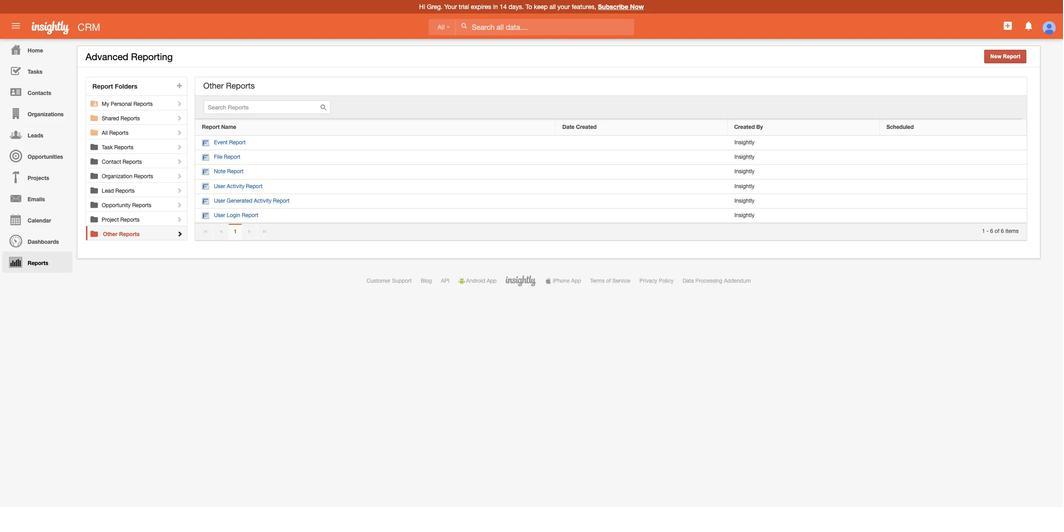 Task type: locate. For each thing, give the bounding box(es) containing it.
file
[[214, 154, 222, 160]]

file report link
[[202, 154, 241, 161]]

1 insightly cell from the top
[[728, 136, 880, 150]]

android
[[466, 278, 485, 285]]

file report
[[214, 154, 241, 160]]

projects
[[28, 175, 49, 182]]

2 row from the top
[[195, 136, 1027, 150]]

1 horizontal spatial 1
[[983, 228, 986, 235]]

user down note report link
[[214, 183, 225, 190]]

organization reports
[[102, 174, 153, 180]]

3 row from the top
[[195, 150, 1027, 165]]

report name link
[[202, 124, 549, 131]]

new report
[[991, 53, 1021, 60]]

notifications image
[[1024, 20, 1035, 31]]

other reports
[[203, 81, 255, 91], [103, 231, 140, 238]]

opportunity
[[102, 203, 131, 209]]

chevron right image up 'organization reports' link
[[176, 159, 183, 165]]

insightly for event report
[[735, 140, 755, 146]]

1 chevron right image from the top
[[176, 144, 183, 150]]

other reports link
[[103, 227, 184, 238]]

3 chevron right image from the top
[[176, 173, 183, 179]]

reports for 'opportunity reports' 'link'
[[132, 203, 151, 209]]

name
[[221, 124, 236, 130]]

app
[[487, 278, 497, 285], [571, 278, 581, 285]]

chevron right image inside all reports link
[[176, 130, 183, 136]]

of
[[995, 228, 1000, 235], [607, 278, 611, 285]]

contact reports
[[102, 159, 142, 165]]

cell
[[556, 136, 728, 150], [880, 136, 1027, 150], [556, 150, 728, 165], [880, 150, 1027, 165], [556, 165, 728, 180], [880, 165, 1027, 180], [556, 180, 728, 194], [880, 180, 1027, 194], [556, 194, 728, 209], [880, 194, 1027, 209], [556, 209, 728, 223], [880, 209, 1027, 223]]

0 vertical spatial of
[[995, 228, 1000, 235]]

user for user login report
[[214, 212, 225, 219]]

reports link
[[2, 252, 72, 273]]

user
[[214, 183, 225, 190], [214, 198, 225, 204], [214, 212, 225, 219]]

chevron right image inside project reports link
[[176, 217, 183, 223]]

row
[[195, 119, 1027, 136], [195, 136, 1027, 150], [195, 150, 1027, 165], [195, 165, 1027, 180], [195, 180, 1027, 194], [195, 194, 1027, 209], [195, 209, 1027, 223]]

2 6 from the left
[[1002, 228, 1005, 235]]

1 vertical spatial of
[[607, 278, 611, 285]]

activity inside "link"
[[254, 198, 272, 204]]

1 horizontal spatial 6
[[1002, 228, 1005, 235]]

grid
[[195, 119, 1027, 223]]

1
[[234, 228, 237, 235], [983, 228, 986, 235]]

1 horizontal spatial other
[[203, 81, 224, 91]]

all
[[438, 24, 445, 31], [102, 130, 108, 136]]

of right terms
[[607, 278, 611, 285]]

6
[[991, 228, 994, 235], [1002, 228, 1005, 235]]

new
[[991, 53, 1002, 60]]

0 horizontal spatial activity
[[227, 183, 245, 190]]

1 horizontal spatial other reports
[[203, 81, 255, 91]]

terms of service link
[[590, 278, 631, 285]]

keep
[[534, 3, 548, 10]]

report
[[1004, 53, 1021, 60], [92, 82, 113, 90], [202, 124, 220, 130], [229, 140, 246, 146], [224, 154, 241, 160], [227, 169, 244, 175], [246, 183, 263, 190], [273, 198, 290, 204], [242, 212, 258, 219]]

tasks link
[[2, 60, 72, 82]]

blog link
[[421, 278, 432, 285]]

created
[[576, 124, 597, 130], [735, 124, 755, 130]]

1 vertical spatial activity
[[254, 198, 272, 204]]

1 down user login report
[[234, 228, 237, 235]]

1 chevron right image from the top
[[176, 101, 183, 107]]

customer support link
[[367, 278, 412, 285]]

projects link
[[2, 167, 72, 188]]

1 vertical spatial user
[[214, 198, 225, 204]]

other reports down project reports on the top
[[103, 231, 140, 238]]

1 left -
[[983, 228, 986, 235]]

3 insightly from the top
[[735, 169, 755, 175]]

row group containing event report
[[195, 136, 1027, 223]]

insightly for user generated activity report
[[735, 198, 755, 204]]

iphone app link
[[545, 278, 581, 285]]

chevron right image inside lead reports link
[[176, 188, 183, 194]]

days.
[[509, 3, 524, 10]]

1 horizontal spatial app
[[571, 278, 581, 285]]

iphone app
[[553, 278, 581, 285]]

reports down dashboards
[[28, 260, 48, 267]]

chevron right image inside 'organization reports' link
[[176, 173, 183, 179]]

reports inside 'link'
[[132, 203, 151, 209]]

reports up opportunity reports
[[115, 188, 135, 194]]

4 chevron right image from the top
[[176, 188, 183, 194]]

advanced
[[86, 51, 128, 62]]

0 horizontal spatial 1
[[234, 228, 237, 235]]

chevron right image for other reports
[[176, 231, 183, 237]]

reports up project reports link
[[132, 203, 151, 209]]

3 chevron right image from the top
[[176, 130, 183, 136]]

report right new
[[1004, 53, 1021, 60]]

chevron right image down project reports link
[[176, 231, 183, 237]]

chevron right image up lead reports link
[[176, 173, 183, 179]]

chevron right image
[[176, 101, 183, 107], [176, 115, 183, 121], [176, 130, 183, 136], [176, 188, 183, 194], [176, 202, 183, 208]]

row containing file report
[[195, 150, 1027, 165]]

reports up lead reports link
[[134, 174, 153, 180]]

insightly for user activity report
[[735, 183, 755, 190]]

row group
[[195, 136, 1027, 223]]

report left "name"
[[202, 124, 220, 130]]

my personal reports link
[[102, 96, 184, 107]]

reports for other reports link
[[119, 231, 140, 238]]

4 row from the top
[[195, 165, 1027, 180]]

1 for 1
[[234, 228, 237, 235]]

chevron right image inside my personal reports link
[[176, 101, 183, 107]]

reports up contact reports
[[114, 145, 134, 151]]

project reports
[[102, 217, 140, 223]]

shared reports
[[102, 116, 140, 122]]

6 left items on the right top
[[1002, 228, 1005, 235]]

reports down opportunity reports
[[120, 217, 140, 223]]

1 horizontal spatial activity
[[254, 198, 272, 204]]

all for all reports
[[102, 130, 108, 136]]

calendar link
[[2, 209, 72, 231]]

report up 'my'
[[92, 82, 113, 90]]

5 chevron right image from the top
[[176, 202, 183, 208]]

personal
[[111, 101, 132, 107]]

0 horizontal spatial other
[[103, 231, 118, 238]]

note
[[214, 169, 226, 175]]

chevron right image for shared reports
[[176, 115, 183, 121]]

user generated activity report link
[[202, 198, 290, 205]]

1 vertical spatial all
[[102, 130, 108, 136]]

all up task
[[102, 130, 108, 136]]

chevron right image inside the contact reports link
[[176, 159, 183, 165]]

data processing addendum
[[683, 278, 751, 285]]

4 insightly from the top
[[735, 183, 755, 190]]

project reports link
[[102, 212, 184, 223]]

0 horizontal spatial 6
[[991, 228, 994, 235]]

1 vertical spatial other reports
[[103, 231, 140, 238]]

greg.
[[427, 3, 443, 10]]

reports up organization reports
[[123, 159, 142, 165]]

2 vertical spatial user
[[214, 212, 225, 219]]

all link
[[429, 19, 456, 35]]

0 vertical spatial user
[[214, 183, 225, 190]]

activity inside 'link'
[[227, 183, 245, 190]]

other reports up "name"
[[203, 81, 255, 91]]

0 vertical spatial all
[[438, 24, 445, 31]]

insightly cell
[[728, 136, 880, 150], [728, 150, 880, 165], [728, 165, 880, 180], [728, 180, 880, 194], [728, 194, 880, 209], [728, 209, 880, 223]]

5 insightly from the top
[[735, 198, 755, 204]]

0 horizontal spatial of
[[607, 278, 611, 285]]

4 insightly cell from the top
[[728, 180, 880, 194]]

my personal reports
[[102, 101, 153, 107]]

2 insightly from the top
[[735, 154, 755, 160]]

reports up search reports text box
[[226, 81, 255, 91]]

dashboards
[[28, 239, 59, 246]]

chevron right image
[[176, 144, 183, 150], [176, 159, 183, 165], [176, 173, 183, 179], [176, 217, 183, 223], [176, 231, 183, 237]]

created left the 'by'
[[735, 124, 755, 130]]

customer support
[[367, 278, 412, 285]]

service
[[613, 278, 631, 285]]

user left login
[[214, 212, 225, 219]]

chevron right image up the contact reports link
[[176, 144, 183, 150]]

6 right -
[[991, 228, 994, 235]]

chevron right image for project reports
[[176, 217, 183, 223]]

5 chevron right image from the top
[[176, 231, 183, 237]]

terms of service
[[590, 278, 631, 285]]

1 horizontal spatial created
[[735, 124, 755, 130]]

reporting
[[131, 51, 173, 62]]

5 insightly cell from the top
[[728, 194, 880, 209]]

2 insightly cell from the top
[[728, 150, 880, 165]]

6 insightly from the top
[[735, 212, 755, 219]]

7 row from the top
[[195, 209, 1027, 223]]

3 insightly cell from the top
[[728, 165, 880, 180]]

2 user from the top
[[214, 198, 225, 204]]

leads
[[28, 132, 43, 139]]

reports
[[226, 81, 255, 91], [134, 101, 153, 107], [121, 116, 140, 122], [109, 130, 128, 136], [114, 145, 134, 151], [123, 159, 142, 165], [134, 174, 153, 180], [115, 188, 135, 194], [132, 203, 151, 209], [120, 217, 140, 223], [119, 231, 140, 238], [28, 260, 48, 267]]

1 for 1 - 6 of 6 items
[[983, 228, 986, 235]]

home
[[28, 47, 43, 54]]

1 insightly from the top
[[735, 140, 755, 146]]

chevron right image inside shared reports link
[[176, 115, 183, 121]]

report inside 'link'
[[246, 183, 263, 190]]

reports down my personal reports in the top of the page
[[121, 116, 140, 122]]

advanced reporting
[[86, 51, 173, 62]]

chevron right image inside task reports link
[[176, 144, 183, 150]]

0 horizontal spatial other reports
[[103, 231, 140, 238]]

1 app from the left
[[487, 278, 497, 285]]

app right the iphone
[[571, 278, 581, 285]]

all for all
[[438, 24, 445, 31]]

report right file
[[224, 154, 241, 160]]

report name
[[202, 124, 236, 130]]

1 row from the top
[[195, 119, 1027, 136]]

reports for all reports link
[[109, 130, 128, 136]]

expires
[[471, 3, 492, 10]]

activity up the generated
[[227, 183, 245, 190]]

0 vertical spatial activity
[[227, 183, 245, 190]]

5 row from the top
[[195, 180, 1027, 194]]

reports up task reports
[[109, 130, 128, 136]]

user inside 'link'
[[214, 183, 225, 190]]

0 horizontal spatial all
[[102, 130, 108, 136]]

emails
[[28, 196, 45, 203]]

reports for shared reports link
[[121, 116, 140, 122]]

lead
[[102, 188, 114, 194]]

iphone
[[553, 278, 570, 285]]

1 inside button
[[234, 228, 237, 235]]

0 vertical spatial other
[[203, 81, 224, 91]]

3 user from the top
[[214, 212, 225, 219]]

2 chevron right image from the top
[[176, 159, 183, 165]]

1 user from the top
[[214, 183, 225, 190]]

0 horizontal spatial app
[[487, 278, 497, 285]]

app right android
[[487, 278, 497, 285]]

4 chevron right image from the top
[[176, 217, 183, 223]]

report inside "link"
[[273, 198, 290, 204]]

chevron right image up other reports link
[[176, 217, 183, 223]]

organizations link
[[2, 103, 72, 124]]

created right 'date'
[[576, 124, 597, 130]]

contact
[[102, 159, 121, 165]]

user up user login report link
[[214, 198, 225, 204]]

1 created from the left
[[576, 124, 597, 130]]

chevron right image inside other reports link
[[176, 231, 183, 237]]

note report link
[[202, 169, 244, 176]]

2 app from the left
[[571, 278, 581, 285]]

report up user generated activity report
[[246, 183, 263, 190]]

6 row from the top
[[195, 194, 1027, 209]]

all down greg.
[[438, 24, 445, 31]]

0 horizontal spatial created
[[576, 124, 597, 130]]

organization
[[102, 174, 132, 180]]

report right the generated
[[273, 198, 290, 204]]

of right -
[[995, 228, 1000, 235]]

reports for project reports link
[[120, 217, 140, 223]]

navigation
[[0, 39, 72, 273]]

Search Reports text field
[[204, 101, 331, 114]]

lead reports link
[[102, 183, 184, 194]]

1 horizontal spatial all
[[438, 24, 445, 31]]

other
[[203, 81, 224, 91], [103, 231, 118, 238]]

crm
[[78, 22, 100, 33]]

activity
[[227, 183, 245, 190], [254, 198, 272, 204]]

chevron right image for organization reports
[[176, 173, 183, 179]]

reports up shared reports link
[[134, 101, 153, 107]]

row containing user login report
[[195, 209, 1027, 223]]

user inside "link"
[[214, 198, 225, 204]]

calendar
[[28, 217, 51, 224]]

other right plus image
[[203, 81, 224, 91]]

chevron right image for my personal reports
[[176, 101, 183, 107]]

insightly cell for file report
[[728, 150, 880, 165]]

6 insightly cell from the top
[[728, 209, 880, 223]]

2 chevron right image from the top
[[176, 115, 183, 121]]

1 vertical spatial other
[[103, 231, 118, 238]]

reports for 'organization reports' link
[[134, 174, 153, 180]]

chevron right image inside 'opportunity reports' 'link'
[[176, 202, 183, 208]]

insightly cell for note report
[[728, 165, 880, 180]]

user for user generated activity report
[[214, 198, 225, 204]]

reports down project reports on the top
[[119, 231, 140, 238]]

android app link
[[459, 278, 497, 285]]

blog
[[421, 278, 432, 285]]

opportunities
[[28, 154, 63, 160]]

other down "project"
[[103, 231, 118, 238]]

activity right the generated
[[254, 198, 272, 204]]



Task type: describe. For each thing, give the bounding box(es) containing it.
1 - 6 of 6 items
[[983, 228, 1019, 235]]

all
[[550, 3, 556, 10]]

row containing user activity report
[[195, 180, 1027, 194]]

dashboards link
[[2, 231, 72, 252]]

note report
[[214, 169, 244, 175]]

14
[[500, 3, 507, 10]]

your
[[445, 3, 457, 10]]

api link
[[441, 278, 450, 285]]

date
[[563, 124, 575, 130]]

event
[[214, 140, 228, 146]]

1 6 from the left
[[991, 228, 994, 235]]

user for user activity report
[[214, 183, 225, 190]]

in
[[493, 3, 498, 10]]

row containing user generated activity report
[[195, 194, 1027, 209]]

scheduled link
[[887, 124, 1020, 131]]

report right event
[[229, 140, 246, 146]]

customer
[[367, 278, 391, 285]]

leads link
[[2, 124, 72, 145]]

report up user activity report
[[227, 169, 244, 175]]

chevron right image for contact reports
[[176, 159, 183, 165]]

generated
[[227, 198, 252, 204]]

row containing note report
[[195, 165, 1027, 180]]

-
[[987, 228, 989, 235]]

shared reports link
[[102, 111, 184, 122]]

policy
[[659, 278, 674, 285]]

task
[[102, 145, 113, 151]]

subscribe now link
[[598, 3, 644, 10]]

emails link
[[2, 188, 72, 209]]

report down user generated activity report
[[242, 212, 258, 219]]

date created
[[563, 124, 597, 130]]

insightly for user login report
[[735, 212, 755, 219]]

reports for the contact reports link
[[123, 159, 142, 165]]

items
[[1006, 228, 1019, 235]]

row containing event report
[[195, 136, 1027, 150]]

app for android app
[[487, 278, 497, 285]]

contacts
[[28, 90, 51, 96]]

task reports
[[102, 145, 134, 151]]

terms
[[590, 278, 605, 285]]

addendum
[[724, 278, 751, 285]]

user activity report link
[[202, 183, 263, 190]]

insightly for note report
[[735, 169, 755, 175]]

other inside other reports link
[[103, 231, 118, 238]]

chevron right image for task reports
[[176, 144, 183, 150]]

insightly cell for user login report
[[728, 209, 880, 223]]

features,
[[572, 3, 597, 10]]

user generated activity report
[[214, 198, 290, 204]]

event report
[[214, 140, 246, 146]]

organizations
[[28, 111, 64, 118]]

tasks
[[28, 68, 42, 75]]

grid containing report name
[[195, 119, 1027, 223]]

insightly for file report
[[735, 154, 755, 160]]

navigation containing home
[[0, 39, 72, 273]]

insightly cell for user activity report
[[728, 180, 880, 194]]

Search all data.... text field
[[456, 19, 635, 35]]

task reports link
[[102, 140, 184, 151]]

user login report link
[[202, 212, 258, 220]]

lead reports
[[102, 188, 135, 194]]

data
[[683, 278, 694, 285]]

opportunity reports
[[102, 203, 151, 209]]

event report link
[[202, 139, 246, 147]]

user login report
[[214, 212, 258, 219]]

0 vertical spatial other reports
[[203, 81, 255, 91]]

support
[[392, 278, 412, 285]]

privacy policy link
[[640, 278, 674, 285]]

report folders
[[92, 82, 138, 90]]

shared
[[102, 116, 119, 122]]

subscribe
[[598, 3, 629, 10]]

insightly cell for event report
[[728, 136, 880, 150]]

chevron right image for lead reports
[[176, 188, 183, 194]]

by
[[757, 124, 764, 130]]

all reports link
[[102, 125, 184, 136]]

1 horizontal spatial of
[[995, 228, 1000, 235]]

chevron right image for all reports
[[176, 130, 183, 136]]

date created link
[[563, 124, 721, 131]]

privacy
[[640, 278, 658, 285]]

new report link
[[985, 50, 1027, 63]]

chevron right image for opportunity reports
[[176, 202, 183, 208]]

android app
[[466, 278, 497, 285]]

created by
[[735, 124, 764, 130]]

hi greg. your trial expires in 14 days. to keep all your features, subscribe now
[[419, 3, 644, 10]]

created by link
[[735, 124, 873, 131]]

login
[[227, 212, 240, 219]]

privacy policy
[[640, 278, 674, 285]]

home link
[[2, 39, 72, 60]]

app for iphone app
[[571, 278, 581, 285]]

insightly cell for user generated activity report
[[728, 194, 880, 209]]

opportunity reports link
[[102, 198, 184, 209]]

folders
[[115, 82, 138, 90]]

white image
[[461, 23, 468, 29]]

your
[[558, 3, 570, 10]]

contacts link
[[2, 82, 72, 103]]

row containing report name
[[195, 119, 1027, 136]]

to
[[526, 3, 532, 10]]

contact reports link
[[102, 154, 184, 165]]

2 created from the left
[[735, 124, 755, 130]]

reports for lead reports link
[[115, 188, 135, 194]]

reports for task reports link on the top left
[[114, 145, 134, 151]]

1 button
[[229, 224, 242, 242]]

plus image
[[177, 82, 183, 89]]

project
[[102, 217, 119, 223]]

data processing addendum link
[[683, 278, 751, 285]]



Task type: vqa. For each thing, say whether or not it's contained in the screenshot.
the My
yes



